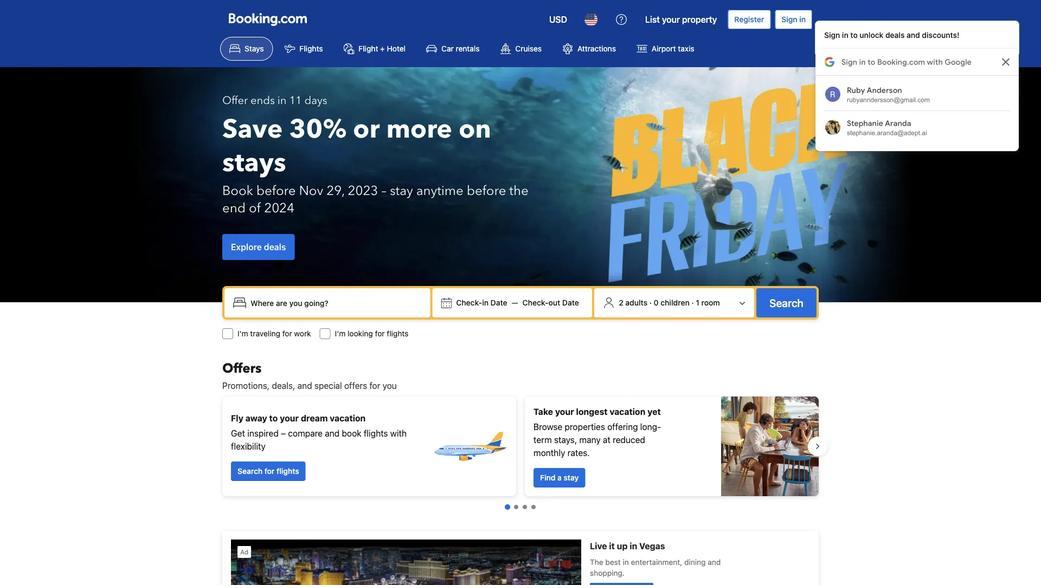 Task type: describe. For each thing, give the bounding box(es) containing it.
2 before from the left
[[467, 182, 506, 200]]

sign for sign in
[[782, 15, 798, 24]]

get
[[231, 429, 245, 439]]

adults
[[626, 299, 648, 308]]

i'm
[[238, 329, 248, 338]]

search for flights
[[238, 467, 299, 476]]

car rentals
[[442, 44, 480, 53]]

in inside offer ends in 11 days save 30% or more on stays book before nov 29, 2023 – stay anytime before the end of 2024
[[278, 93, 287, 108]]

children
[[661, 299, 690, 308]]

on
[[459, 112, 491, 147]]

for inside region
[[265, 467, 275, 476]]

your inside fly away to your dream vacation get inspired – compare and book flights with flexibility
[[280, 414, 299, 424]]

attractions
[[578, 44, 616, 53]]

check-in date button
[[452, 293, 512, 313]]

check-in date — check-out date
[[456, 299, 579, 308]]

0
[[654, 299, 659, 308]]

sign in link
[[775, 10, 812, 29]]

flight + hotel link
[[334, 37, 415, 61]]

promotions,
[[222, 381, 270, 391]]

0 vertical spatial deals
[[886, 31, 905, 40]]

flights
[[300, 44, 323, 53]]

reduced
[[613, 435, 645, 446]]

offer ends in 11 days save 30% or more on stays book before nov 29, 2023 – stay anytime before the end of 2024
[[222, 93, 529, 217]]

looking
[[348, 329, 373, 338]]

flexibility
[[231, 442, 266, 452]]

1 before from the left
[[256, 182, 296, 200]]

monthly
[[534, 448, 565, 459]]

vacation inside 'take your longest vacation yet browse properties offering long- term stays, many at reduced monthly rates.'
[[610, 407, 646, 417]]

1 check- from the left
[[456, 299, 482, 308]]

deals,
[[272, 381, 295, 391]]

—
[[512, 299, 518, 308]]

find a stay link
[[534, 469, 585, 488]]

the
[[509, 182, 529, 200]]

car
[[442, 44, 454, 53]]

list
[[645, 14, 660, 25]]

stays,
[[554, 435, 577, 446]]

and inside offers promotions, deals, and special offers for you
[[298, 381, 312, 391]]

search for search for flights
[[238, 467, 263, 476]]

compare
[[288, 429, 323, 439]]

booking.com image
[[229, 13, 307, 26]]

save
[[222, 112, 283, 147]]

in for sign in to unlock deals and discounts!
[[842, 31, 849, 40]]

offers
[[222, 360, 262, 378]]

many
[[580, 435, 601, 446]]

fly away to your dream vacation get inspired – compare and book flights with flexibility
[[231, 414, 407, 452]]

days
[[305, 93, 327, 108]]

unlock
[[860, 31, 884, 40]]

special
[[314, 381, 342, 391]]

dream
[[301, 414, 328, 424]]

2 check- from the left
[[523, 299, 549, 308]]

cruises link
[[491, 37, 551, 61]]

explore
[[231, 242, 262, 252]]

taxis
[[678, 44, 695, 53]]

search for flights link
[[231, 462, 306, 482]]

flights link
[[275, 37, 332, 61]]

1 · from the left
[[650, 299, 652, 308]]

or
[[353, 112, 380, 147]]

stay inside find a stay link
[[564, 474, 579, 483]]

2 adults · 0 children · 1 room
[[619, 299, 720, 308]]

i'm looking for flights
[[335, 329, 409, 338]]

to for unlock
[[851, 31, 858, 40]]

30%
[[289, 112, 347, 147]]

flight
[[359, 44, 378, 53]]

2 adults · 0 children · 1 room button
[[599, 293, 750, 313]]

usd button
[[543, 7, 574, 33]]

more
[[386, 112, 452, 147]]

– inside fly away to your dream vacation get inspired – compare and book flights with flexibility
[[281, 429, 286, 439]]

you
[[383, 381, 397, 391]]

register
[[735, 15, 764, 24]]

region containing take your longest vacation yet
[[214, 393, 828, 501]]

book
[[342, 429, 362, 439]]

your for take
[[555, 407, 574, 417]]

rentals
[[456, 44, 480, 53]]

find a stay
[[540, 474, 579, 483]]

list your property link
[[639, 7, 724, 33]]

flights inside fly away to your dream vacation get inspired – compare and book flights with flexibility
[[364, 429, 388, 439]]

take your longest vacation yet image
[[721, 397, 819, 497]]

ends
[[251, 93, 275, 108]]

take your longest vacation yet browse properties offering long- term stays, many at reduced monthly rates.
[[534, 407, 661, 459]]

register link
[[728, 10, 771, 29]]

airport
[[652, 44, 676, 53]]

2
[[619, 299, 624, 308]]

discounts!
[[922, 31, 960, 40]]

for right looking
[[375, 329, 385, 338]]

nov
[[299, 182, 323, 200]]



Task type: locate. For each thing, give the bounding box(es) containing it.
stay right 2023
[[390, 182, 413, 200]]

for down flexibility
[[265, 467, 275, 476]]

deals right explore
[[264, 242, 286, 252]]

in for sign in
[[800, 15, 806, 24]]

+
[[380, 44, 385, 53]]

1 horizontal spatial search
[[770, 297, 804, 309]]

0 horizontal spatial vacation
[[330, 414, 366, 424]]

flight + hotel
[[359, 44, 406, 53]]

stay
[[390, 182, 413, 200], [564, 474, 579, 483]]

sign
[[782, 15, 798, 24], [824, 31, 840, 40]]

to
[[851, 31, 858, 40], [269, 414, 278, 424]]

date
[[491, 299, 507, 308], [562, 299, 579, 308]]

sign inside 'link'
[[782, 15, 798, 24]]

1 horizontal spatial to
[[851, 31, 858, 40]]

2023
[[348, 182, 378, 200]]

and
[[907, 31, 920, 40], [298, 381, 312, 391], [325, 429, 340, 439]]

vacation
[[610, 407, 646, 417], [330, 414, 366, 424]]

vacation inside fly away to your dream vacation get inspired – compare and book flights with flexibility
[[330, 414, 366, 424]]

to for your
[[269, 414, 278, 424]]

1 horizontal spatial and
[[325, 429, 340, 439]]

– inside offer ends in 11 days save 30% or more on stays book before nov 29, 2023 – stay anytime before the end of 2024
[[381, 182, 387, 200]]

search for search
[[770, 297, 804, 309]]

out
[[549, 299, 560, 308]]

0 horizontal spatial before
[[256, 182, 296, 200]]

property
[[682, 14, 717, 25]]

vacation up offering on the bottom
[[610, 407, 646, 417]]

offers main content
[[214, 360, 828, 586]]

0 horizontal spatial date
[[491, 299, 507, 308]]

2 horizontal spatial your
[[662, 14, 680, 25]]

progress bar
[[505, 505, 536, 510]]

in inside 'link'
[[800, 15, 806, 24]]

offers
[[344, 381, 367, 391]]

fly away to your dream vacation image
[[432, 409, 508, 485]]

term
[[534, 435, 552, 446]]

stay inside offer ends in 11 days save 30% or more on stays book before nov 29, 2023 – stay anytime before the end of 2024
[[390, 182, 413, 200]]

1 horizontal spatial ·
[[692, 299, 694, 308]]

1 vertical spatial –
[[281, 429, 286, 439]]

flights right looking
[[387, 329, 409, 338]]

0 horizontal spatial sign
[[782, 15, 798, 24]]

11
[[289, 93, 302, 108]]

– right 2023
[[381, 182, 387, 200]]

to inside fly away to your dream vacation get inspired – compare and book flights with flexibility
[[269, 414, 278, 424]]

1 vertical spatial and
[[298, 381, 312, 391]]

0 vertical spatial stay
[[390, 182, 413, 200]]

for inside offers promotions, deals, and special offers for you
[[370, 381, 380, 391]]

1 horizontal spatial vacation
[[610, 407, 646, 417]]

1 vertical spatial stay
[[564, 474, 579, 483]]

take
[[534, 407, 553, 417]]

and left the book
[[325, 429, 340, 439]]

search inside offers main content
[[238, 467, 263, 476]]

sign left unlock at the top of the page
[[824, 31, 840, 40]]

and right deals,
[[298, 381, 312, 391]]

in right register
[[800, 15, 806, 24]]

check-out date button
[[518, 293, 584, 313]]

0 horizontal spatial check-
[[456, 299, 482, 308]]

stay right a
[[564, 474, 579, 483]]

sign for sign in to unlock deals and discounts!
[[824, 31, 840, 40]]

0 vertical spatial flights
[[387, 329, 409, 338]]

in for check-in date — check-out date
[[482, 299, 489, 308]]

airport taxis link
[[627, 37, 704, 61]]

i'm traveling for work
[[238, 329, 311, 338]]

away
[[246, 414, 267, 424]]

2024
[[264, 199, 294, 217]]

to right 'away'
[[269, 414, 278, 424]]

traveling
[[250, 329, 280, 338]]

car rentals link
[[417, 37, 489, 61]]

0 horizontal spatial search
[[238, 467, 263, 476]]

1 vertical spatial to
[[269, 414, 278, 424]]

browse
[[534, 422, 563, 433]]

work
[[294, 329, 311, 338]]

2 date from the left
[[562, 299, 579, 308]]

your inside 'take your longest vacation yet browse properties offering long- term stays, many at reduced monthly rates.'
[[555, 407, 574, 417]]

flights down compare
[[277, 467, 299, 476]]

1
[[696, 299, 700, 308]]

and left discounts!
[[907, 31, 920, 40]]

date left —
[[491, 299, 507, 308]]

2 · from the left
[[692, 299, 694, 308]]

and inside fly away to your dream vacation get inspired – compare and book flights with flexibility
[[325, 429, 340, 439]]

i'm
[[335, 329, 346, 338]]

in left 11
[[278, 93, 287, 108]]

1 date from the left
[[491, 299, 507, 308]]

yet
[[648, 407, 661, 417]]

explore deals link
[[222, 234, 295, 260]]

room
[[702, 299, 720, 308]]

in left —
[[482, 299, 489, 308]]

before
[[256, 182, 296, 200], [467, 182, 506, 200]]

before left nov
[[256, 182, 296, 200]]

– right the inspired
[[281, 429, 286, 439]]

a
[[558, 474, 562, 483]]

0 horizontal spatial to
[[269, 414, 278, 424]]

sign right register
[[782, 15, 798, 24]]

Where are you going? field
[[246, 293, 426, 313]]

your
[[662, 14, 680, 25], [555, 407, 574, 417], [280, 414, 299, 424]]

29,
[[327, 182, 345, 200]]

0 horizontal spatial deals
[[264, 242, 286, 252]]

stays
[[222, 145, 286, 181]]

end
[[222, 199, 246, 217]]

1 horizontal spatial –
[[381, 182, 387, 200]]

for left you
[[370, 381, 380, 391]]

sign in to unlock deals and discounts!
[[824, 31, 960, 40]]

deals right unlock at the top of the page
[[886, 31, 905, 40]]

2 vertical spatial flights
[[277, 467, 299, 476]]

0 horizontal spatial –
[[281, 429, 286, 439]]

airport taxis
[[652, 44, 695, 53]]

attractions link
[[553, 37, 625, 61]]

your for list
[[662, 14, 680, 25]]

1 horizontal spatial sign
[[824, 31, 840, 40]]

at
[[603, 435, 611, 446]]

check- right —
[[523, 299, 549, 308]]

your up compare
[[280, 414, 299, 424]]

1 vertical spatial search
[[238, 467, 263, 476]]

region
[[214, 393, 828, 501]]

1 horizontal spatial your
[[555, 407, 574, 417]]

0 horizontal spatial your
[[280, 414, 299, 424]]

rates.
[[568, 448, 590, 459]]

in left unlock at the top of the page
[[842, 31, 849, 40]]

explore deals
[[231, 242, 286, 252]]

vacation up the book
[[330, 414, 366, 424]]

0 vertical spatial and
[[907, 31, 920, 40]]

offers promotions, deals, and special offers for you
[[222, 360, 397, 391]]

2 horizontal spatial and
[[907, 31, 920, 40]]

1 horizontal spatial date
[[562, 299, 579, 308]]

1 vertical spatial flights
[[364, 429, 388, 439]]

1 horizontal spatial deals
[[886, 31, 905, 40]]

flights
[[387, 329, 409, 338], [364, 429, 388, 439], [277, 467, 299, 476]]

progress bar inside offers main content
[[505, 505, 536, 510]]

anytime
[[416, 182, 464, 200]]

list your property
[[645, 14, 717, 25]]

1 vertical spatial sign
[[824, 31, 840, 40]]

·
[[650, 299, 652, 308], [692, 299, 694, 308]]

1 horizontal spatial before
[[467, 182, 506, 200]]

date right out
[[562, 299, 579, 308]]

0 vertical spatial sign
[[782, 15, 798, 24]]

stays
[[245, 44, 264, 53]]

hotel
[[387, 44, 406, 53]]

search button
[[757, 289, 817, 318]]

· left 0
[[650, 299, 652, 308]]

fly
[[231, 414, 243, 424]]

of
[[249, 199, 261, 217]]

0 horizontal spatial and
[[298, 381, 312, 391]]

usd
[[549, 14, 567, 25]]

0 horizontal spatial ·
[[650, 299, 652, 308]]

your right take
[[555, 407, 574, 417]]

your right list
[[662, 14, 680, 25]]

sign in
[[782, 15, 806, 24]]

2 vertical spatial and
[[325, 429, 340, 439]]

check- left —
[[456, 299, 482, 308]]

properties
[[565, 422, 605, 433]]

· left 1
[[692, 299, 694, 308]]

before left "the"
[[467, 182, 506, 200]]

1 vertical spatial deals
[[264, 242, 286, 252]]

0 horizontal spatial stay
[[390, 182, 413, 200]]

for
[[282, 329, 292, 338], [375, 329, 385, 338], [370, 381, 380, 391], [265, 467, 275, 476]]

offering
[[607, 422, 638, 433]]

to left unlock at the top of the page
[[851, 31, 858, 40]]

cruises
[[515, 44, 542, 53]]

advertisement region
[[222, 532, 819, 586]]

0 vertical spatial to
[[851, 31, 858, 40]]

book
[[222, 182, 253, 200]]

1 horizontal spatial stay
[[564, 474, 579, 483]]

with
[[390, 429, 407, 439]]

long-
[[640, 422, 661, 433]]

1 horizontal spatial check-
[[523, 299, 549, 308]]

0 vertical spatial search
[[770, 297, 804, 309]]

search inside button
[[770, 297, 804, 309]]

flights left with
[[364, 429, 388, 439]]

longest
[[576, 407, 608, 417]]

0 vertical spatial –
[[381, 182, 387, 200]]

for left work
[[282, 329, 292, 338]]



Task type: vqa. For each thing, say whether or not it's contained in the screenshot.
right access
no



